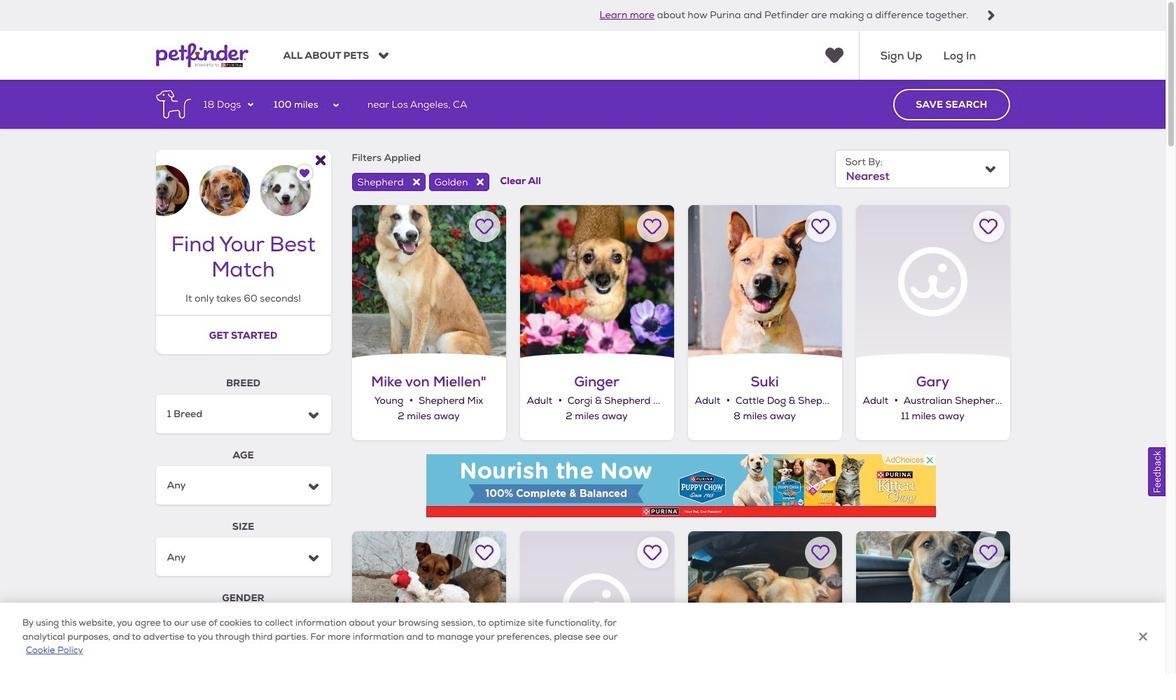 Task type: describe. For each thing, give the bounding box(es) containing it.
suki, adoptable dog, adult female cattle dog & shepherd mix, 8 miles away. image
[[688, 205, 842, 359]]

privacy alert dialog
[[0, 604, 1166, 675]]

ginger, adoptable dog, adult female corgi & shepherd mix, 2 miles away. image
[[520, 205, 674, 359]]

advertisement element
[[426, 454, 936, 517]]

mozart, adoptable dog, puppy male pit bull terrier & shepherd mix, 16 miles away. image
[[856, 531, 1011, 675]]

mike von miellen", adoptable dog, young male shepherd mix, 2 miles away. image
[[352, 205, 506, 359]]

pixie, adoptable dog, young female shepherd & pointer mix, 14 miles away. image
[[352, 531, 506, 675]]

chloe & sally cloud sisters, adoptable dog, young female labrador retriever & shepherd mix, 15 miles away. image
[[520, 531, 674, 675]]

petfinder home image
[[156, 31, 248, 80]]

tango & cash, adoptable dog, young male labrador retriever & shepherd mix, 15 miles away. image
[[688, 531, 842, 675]]



Task type: vqa. For each thing, say whether or not it's contained in the screenshot.
PIXIE, ADOPTABLE DOG, YOUNG FEMALE SHEPHERD & POINTER MIX, 14 MILES AWAY. image
yes



Task type: locate. For each thing, give the bounding box(es) containing it.
potential dog matches image
[[156, 150, 331, 217]]

main content
[[0, 80, 1166, 675]]



